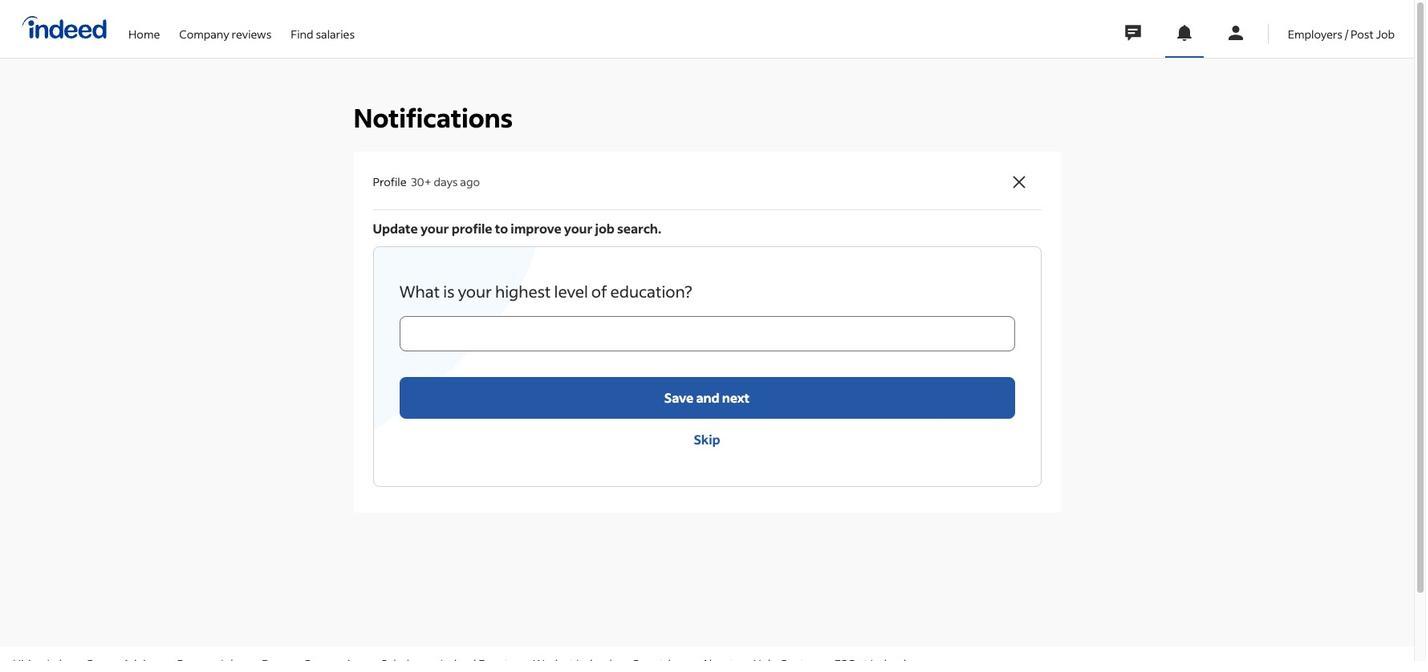 Task type: locate. For each thing, give the bounding box(es) containing it.
your left profile
[[421, 220, 449, 237]]

employers / post job link
[[1289, 0, 1395, 55]]

of
[[592, 281, 607, 302]]

is
[[443, 281, 455, 302]]

update
[[373, 220, 418, 237]]

notifications
[[354, 102, 513, 134]]

What is your highest level of education? field
[[399, 316, 1015, 352]]

next
[[722, 389, 750, 406]]

post
[[1351, 26, 1374, 41]]

education?
[[611, 281, 693, 302]]

your
[[421, 220, 449, 237], [564, 220, 593, 237], [458, 281, 492, 302]]

your left job
[[564, 220, 593, 237]]

reviews
[[232, 26, 272, 41]]

company reviews link
[[179, 0, 272, 55]]

skip link
[[399, 419, 1015, 461]]

what is your highest level of education?
[[399, 281, 693, 302]]

save and next button
[[399, 377, 1015, 419]]

30+
[[411, 175, 432, 190]]

find salaries
[[291, 26, 355, 41]]

home link
[[128, 0, 160, 55]]

your right is
[[458, 281, 492, 302]]

ago
[[460, 175, 480, 190]]

salaries
[[316, 26, 355, 41]]

level
[[554, 281, 588, 302]]

notifications unread count 0 image
[[1175, 23, 1195, 43]]

what
[[399, 281, 440, 302]]

dismiss profile from 30+ days ago notification image
[[1010, 173, 1029, 192]]

job
[[595, 220, 615, 237]]

home
[[128, 26, 160, 41]]

/
[[1346, 26, 1349, 41]]

find salaries link
[[291, 0, 355, 55]]

profile
[[452, 220, 493, 237]]

search.
[[617, 220, 662, 237]]



Task type: describe. For each thing, give the bounding box(es) containing it.
2 horizontal spatial your
[[564, 220, 593, 237]]

employers / post job
[[1289, 26, 1395, 41]]

notifications main content
[[0, 0, 1415, 647]]

account image
[[1227, 23, 1246, 43]]

profile 30+ days ago
[[373, 175, 480, 190]]

highest
[[495, 281, 551, 302]]

and
[[696, 389, 720, 406]]

skip
[[694, 431, 721, 448]]

save and next
[[665, 389, 750, 406]]

messages unread count 0 image
[[1123, 17, 1144, 49]]

days
[[434, 175, 458, 190]]

profile
[[373, 175, 407, 190]]

0 horizontal spatial your
[[421, 220, 449, 237]]

update your profile to improve your job search.
[[373, 220, 662, 237]]

to
[[495, 220, 508, 237]]

improve
[[511, 220, 562, 237]]

company
[[179, 26, 229, 41]]

employers
[[1289, 26, 1343, 41]]

save
[[665, 389, 694, 406]]

1 horizontal spatial your
[[458, 281, 492, 302]]

company reviews
[[179, 26, 272, 41]]

job
[[1377, 26, 1395, 41]]

find
[[291, 26, 314, 41]]



Task type: vqa. For each thing, say whether or not it's contained in the screenshot.
employer
no



